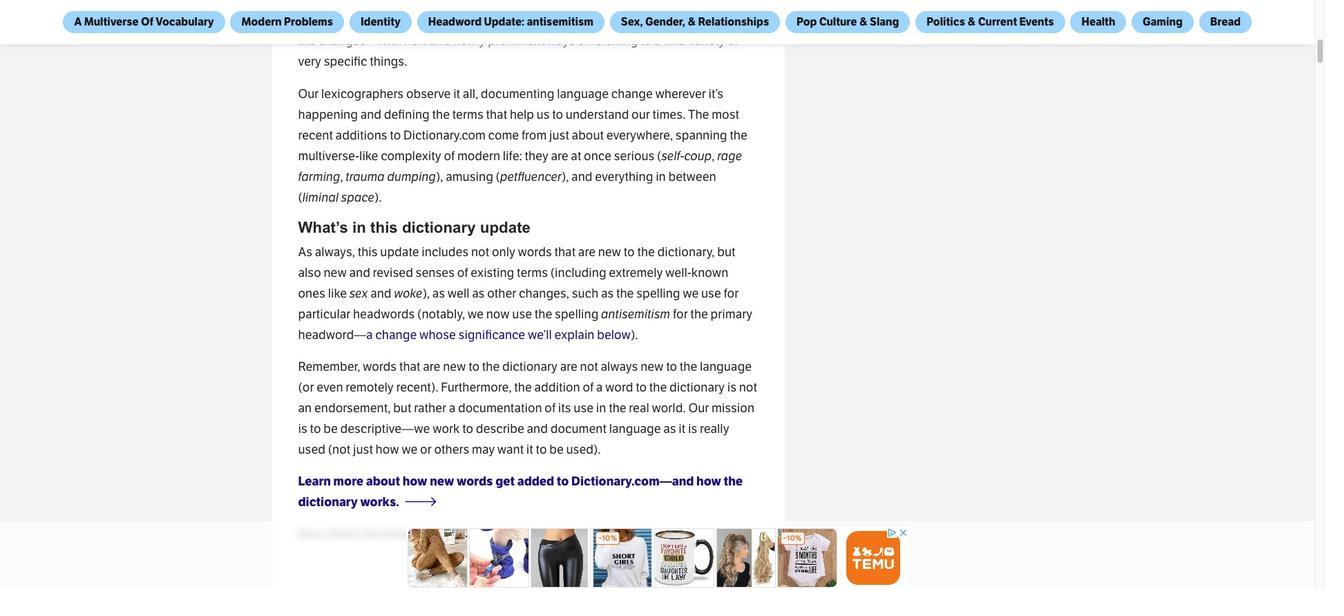 Task type: locate. For each thing, give the bounding box(es) containing it.
language inside our lexicographers observe it all, documenting language change wherever it's happening and defining the terms that help us to understand our times. the most recent additions to dictionary.com come from just about everywhere, spanning the multiverse-like complexity of modern life: they are at once serious (
[[557, 86, 609, 101]]

0 vertical spatial the
[[331, 13, 352, 28]]

sex, gender, & relationships
[[621, 15, 770, 28]]

that up come
[[486, 107, 508, 122]]

is inside happening out there, seeming as if it's everything, everywhere, all at once. the events are relentless, but so is the pace with which language adapts to the changes—with new and newly prominent ways of referring to a wild variety of very specific things.
[[509, 13, 519, 28]]

are
[[394, 13, 411, 28], [551, 148, 569, 164], [578, 244, 596, 260], [423, 359, 441, 375], [560, 359, 578, 375]]

update up the revised
[[380, 244, 419, 260]]

1 vertical spatial this
[[358, 244, 378, 260]]

1 vertical spatial but
[[718, 244, 736, 260]]

1 vertical spatial words
[[363, 359, 397, 375]]

spanning
[[676, 128, 728, 143]]

(
[[657, 148, 662, 164], [496, 169, 500, 184], [298, 190, 303, 205]]

modern problems
[[242, 15, 333, 28]]

1 vertical spatial the
[[689, 107, 710, 122]]

and down lexicographers
[[361, 107, 382, 122]]

2 vertical spatial not
[[739, 380, 758, 395]]

used
[[298, 442, 326, 458]]

antisemitism down "if"
[[527, 15, 594, 28]]

it's right "if"
[[562, 0, 577, 7]]

but
[[473, 13, 491, 28], [718, 244, 736, 260], [393, 401, 412, 416]]

events
[[1020, 15, 1055, 28]]

0 vertical spatial spelling
[[637, 286, 681, 301]]

in
[[656, 169, 666, 184], [353, 219, 366, 236], [596, 401, 607, 416]]

0 horizontal spatial it
[[454, 86, 460, 101]]

all,
[[463, 86, 478, 101]]

0 vertical spatial our
[[298, 86, 319, 101]]

1 vertical spatial update
[[380, 244, 419, 260]]

0 horizontal spatial like
[[328, 286, 347, 301]]

1 vertical spatial just
[[353, 442, 373, 458]]

to down defining
[[390, 128, 401, 143]]

1 vertical spatial ,
[[340, 169, 343, 184]]

0 horizontal spatial &
[[688, 15, 696, 28]]

1 horizontal spatial it's
[[709, 86, 724, 101]]

0 horizontal spatial ),
[[423, 286, 430, 301]]

about inside our lexicographers observe it all, documenting language change wherever it's happening and defining the terms that help us to understand our times. the most recent additions to dictionary.com come from just about everywhere, spanning the multiverse-like complexity of modern life: they are at once serious (
[[572, 128, 604, 143]]

0 horizontal spatial about
[[366, 474, 400, 489]]

new down others
[[430, 474, 454, 489]]

1 horizontal spatial that
[[486, 107, 508, 122]]

(notably,
[[418, 307, 465, 322]]

1 horizontal spatial for
[[673, 307, 688, 322]]

& for relationships
[[688, 15, 696, 28]]

this for dictionary
[[371, 219, 398, 236]]

to right added
[[557, 474, 569, 489]]

are inside happening out there, seeming as if it's everything, everywhere, all at once. the events are relentless, but so is the pace with which language adapts to the changes—with new and newly prominent ways of referring to a wild variety of very specific things.
[[394, 13, 411, 28]]

that
[[486, 107, 508, 122], [555, 244, 576, 260], [399, 359, 421, 375]]

as inside remember, words that are new to the dictionary are not always new to the language (or even remotely recent). furthermore, the addition of a word to the dictionary is not an endorsement, but rather a documentation of its use in the real world. our mission is to be descriptive—we work to describe and document language as it is really used (not just how we or others may want it to be used).
[[664, 422, 676, 437]]

everywhere,
[[643, 0, 710, 7], [607, 128, 673, 143]]

is right so
[[509, 13, 519, 28]]

1 horizontal spatial like
[[360, 148, 378, 164]]

language up "understand"
[[557, 86, 609, 101]]

a inside happening out there, seeming as if it's everything, everywhere, all at once. the events are relentless, but so is the pace with which language adapts to the changes—with new and newly prominent ways of referring to a wild variety of very specific things.
[[654, 33, 661, 49]]

but inside happening out there, seeming as if it's everything, everywhere, all at once. the events are relentless, but so is the pace with which language adapts to the changes—with new and newly prominent ways of referring to a wild variety of very specific things.
[[473, 13, 491, 28]]

1 vertical spatial use
[[512, 307, 532, 322]]

antisemitism
[[527, 15, 594, 28], [601, 307, 671, 322]]

new inside happening out there, seeming as if it's everything, everywhere, all at once. the events are relentless, but so is the pace with which language adapts to the changes—with new and newly prominent ways of referring to a wild variety of very specific things.
[[404, 33, 427, 49]]

0 horizontal spatial use
[[512, 307, 532, 322]]

change down headwords
[[376, 327, 417, 343]]

), for changes,
[[423, 286, 430, 301]]

1 vertical spatial that
[[555, 244, 576, 260]]

a change whose significance we'll explain below ).
[[366, 327, 641, 343]]

are up recent).
[[423, 359, 441, 375]]

use down known
[[702, 286, 722, 301]]

not up mission
[[739, 380, 758, 395]]

2 horizontal spatial use
[[702, 286, 722, 301]]

includes
[[422, 244, 469, 260]]

senses
[[416, 265, 455, 280]]

( inside ), and everything in between (
[[298, 190, 303, 205]]

0 vertical spatial not
[[471, 244, 490, 260]]

at inside happening out there, seeming as if it's everything, everywhere, all at once. the events are relentless, but so is the pace with which language adapts to the changes—with new and newly prominent ways of referring to a wild variety of very specific things.
[[727, 0, 738, 7]]

1 horizontal spatial it
[[527, 442, 534, 458]]

it left 'all,'
[[454, 86, 460, 101]]

of
[[141, 15, 153, 28]]

are right events
[[394, 13, 411, 28]]

0 horizontal spatial in
[[353, 219, 366, 236]]

about down "understand"
[[572, 128, 604, 143]]

words left get
[[457, 474, 493, 489]]

new down always,
[[324, 265, 347, 280]]

for right breakdown in the bottom of the page
[[448, 527, 463, 542]]

1 horizontal spatial words
[[457, 474, 493, 489]]

1 horizontal spatial terms
[[517, 265, 548, 280]]

of up , trauma dumping ), amusing ( petfluencer
[[444, 148, 455, 164]]

to right want
[[536, 442, 547, 458]]

happening up identity
[[371, 0, 430, 7]]

identity
[[361, 15, 401, 28]]

the
[[521, 13, 539, 28], [298, 33, 316, 49], [432, 107, 450, 122], [730, 128, 748, 143], [638, 244, 655, 260], [617, 286, 634, 301], [535, 307, 553, 322], [691, 307, 708, 322], [482, 359, 500, 375], [680, 359, 698, 375], [514, 380, 532, 395], [650, 380, 667, 395], [609, 401, 627, 416], [724, 474, 743, 489], [363, 527, 381, 542]]

pop culture & slang link
[[786, 11, 911, 33]]

( for ), and everything in between (
[[298, 190, 303, 205]]

new down 'relentless,' at the left top of the page
[[404, 33, 427, 49]]

politics & current events
[[927, 15, 1055, 28]]

our up really
[[689, 401, 709, 416]]

terms inside our lexicographers observe it all, documenting language change wherever it's happening and defining the terms that help us to understand our times. the most recent additions to dictionary.com come from just about everywhere, spanning the multiverse-like complexity of modern life: they are at once serious (
[[453, 107, 484, 122]]

1 horizontal spatial the
[[689, 107, 710, 122]]

as down world.
[[664, 422, 676, 437]]

remember,
[[298, 359, 360, 375]]

headword—
[[298, 327, 366, 343]]

1 vertical spatial be
[[550, 442, 564, 458]]

politics & current events link
[[916, 11, 1066, 33]]

and up sex
[[349, 265, 370, 280]]

0 vertical spatial antisemitism
[[527, 15, 594, 28]]

of inside the as always, this update includes not only words that are new to the dictionary, but also new and revised senses of existing terms (including extremely well-known ones like
[[457, 265, 468, 280]]

0 horizontal spatial not
[[471, 244, 490, 260]]

variety
[[689, 33, 725, 49]]

2 horizontal spatial that
[[555, 244, 576, 260]]

of left its
[[545, 401, 556, 416]]

gaming
[[1143, 15, 1183, 28]]

like left sex
[[328, 286, 347, 301]]

words inside the as always, this update includes not only words that are new to the dictionary, but also new and revised senses of existing terms (including extremely well-known ones like
[[518, 244, 552, 260]]

0 horizontal spatial antisemitism
[[527, 15, 594, 28]]

new right the always
[[641, 359, 664, 375]]

1 horizontal spatial about
[[572, 128, 604, 143]]

in down word
[[596, 401, 607, 416]]

2 horizontal spatial but
[[718, 244, 736, 260]]

here's
[[328, 527, 361, 542]]

spelling down well-
[[637, 286, 681, 301]]

it right want
[[527, 442, 534, 458]]

spelling up the explain
[[555, 307, 599, 322]]

learn
[[298, 474, 331, 489]]

1 vertical spatial (
[[496, 169, 500, 184]]

), inside ), as well as other changes, such as the spelling we use for particular headwords (notably, we now use the spelling
[[423, 286, 430, 301]]

language up mission
[[700, 359, 752, 375]]

terms up the changes,
[[517, 265, 548, 280]]

2 horizontal spatial in
[[656, 169, 666, 184]]

). down trauma
[[375, 190, 382, 205]]

multiverse
[[84, 15, 139, 28]]

1 horizontal spatial (
[[496, 169, 500, 184]]

).
[[375, 190, 382, 205], [631, 327, 638, 343]]

primary
[[711, 307, 753, 322]]

1 horizontal spatial &
[[860, 15, 868, 28]]

happening up recent
[[298, 107, 358, 122]]

is down an at bottom left
[[298, 422, 307, 437]]

( down modern
[[496, 169, 500, 184]]

0 vertical spatial this
[[371, 219, 398, 236]]

from
[[522, 128, 547, 143]]

rage farming
[[298, 148, 743, 184]]

extremely
[[609, 265, 663, 280]]

0 horizontal spatial our
[[298, 86, 319, 101]]

1 vertical spatial at
[[571, 148, 582, 164]]

it inside our lexicographers observe it all, documenting language change wherever it's happening and defining the terms that help us to understand our times. the most recent additions to dictionary.com come from just about everywhere, spanning the multiverse-like complexity of modern life: they are at once serious (
[[454, 86, 460, 101]]

1 horizontal spatial happening
[[371, 0, 430, 7]]

of up well
[[457, 265, 468, 280]]

and inside happening out there, seeming as if it's everything, everywhere, all at once. the events are relentless, but so is the pace with which language adapts to the changes—with new and newly prominent ways of referring to a wild variety of very specific things.
[[430, 33, 451, 49]]

0 vertical spatial use
[[702, 286, 722, 301]]

a left wild
[[654, 33, 661, 49]]

even
[[317, 380, 343, 395]]

now
[[486, 307, 510, 322]]

2 horizontal spatial &
[[968, 15, 976, 28]]

1 horizontal spatial not
[[580, 359, 599, 375]]

is up mission
[[728, 380, 737, 395]]

in down self-
[[656, 169, 666, 184]]

describe
[[476, 422, 525, 437]]

( for , trauma dumping ), amusing ( petfluencer
[[496, 169, 500, 184]]

1 horizontal spatial update
[[480, 219, 531, 236]]

a down headwords
[[366, 327, 373, 343]]

for inside ), as well as other changes, such as the spelling we use for particular headwords (notably, we now use the spelling
[[724, 286, 739, 301]]

our inside remember, words that are new to the dictionary are not always new to the language (or even remotely recent). furthermore, the addition of a word to the dictionary is not an endorsement, but rather a documentation of its use in the real world. our mission is to be descriptive—we work to describe and document language as it is really used (not just how we or others may want it to be used).
[[689, 401, 709, 416]]

change up our
[[612, 86, 653, 101]]

a up work
[[449, 401, 456, 416]]

referring
[[591, 33, 638, 49]]

well
[[448, 286, 470, 301]]

0 vertical spatial words
[[518, 244, 552, 260]]

how down descriptive—we
[[376, 442, 399, 458]]

at right the 'all'
[[727, 0, 738, 7]]

this inside the as always, this update includes not only words that are new to the dictionary, but also new and revised senses of existing terms (including extremely well-known ones like
[[358, 244, 378, 260]]

2 vertical spatial we
[[402, 442, 418, 458]]

update:
[[484, 15, 525, 28]]

2 vertical spatial use
[[574, 401, 594, 416]]

are right 'they'
[[551, 148, 569, 164]]

1 horizontal spatial just
[[550, 128, 570, 143]]

endorsement,
[[314, 401, 391, 416]]

0 vertical spatial just
[[550, 128, 570, 143]]

out
[[433, 0, 451, 7]]

2 vertical spatial in
[[596, 401, 607, 416]]

0 horizontal spatial (
[[298, 190, 303, 205]]

2 vertical spatial words
[[457, 474, 493, 489]]

of down relationships on the right top
[[728, 33, 739, 49]]

what's in this dictionary update
[[298, 219, 531, 236]]

3 & from the left
[[968, 15, 976, 28]]

1 horizontal spatial at
[[727, 0, 738, 7]]

0 vertical spatial (
[[657, 148, 662, 164]]

addition
[[535, 380, 580, 395]]

language down real
[[609, 422, 661, 437]]

1 horizontal spatial we
[[468, 307, 484, 322]]

like
[[360, 148, 378, 164], [328, 286, 347, 301]]

an
[[298, 401, 312, 416]]

everywhere, down our
[[607, 128, 673, 143]]

0 vertical spatial change
[[612, 86, 653, 101]]

as right well
[[472, 286, 485, 301]]

1 horizontal spatial how
[[403, 474, 428, 489]]

),
[[436, 169, 443, 184], [562, 169, 569, 184], [423, 286, 430, 301]]

and inside ), and everything in between (
[[572, 169, 593, 184]]

word
[[606, 380, 634, 395]]

that up "(including"
[[555, 244, 576, 260]]

2 & from the left
[[860, 15, 868, 28]]

0 vertical spatial everywhere,
[[643, 0, 710, 7]]

2 vertical spatial but
[[393, 401, 412, 416]]

1 & from the left
[[688, 15, 696, 28]]

politics
[[927, 15, 966, 28]]

( inside our lexicographers observe it all, documenting language change wherever it's happening and defining the terms that help us to understand our times. the most recent additions to dictionary.com come from just about everywhere, spanning the multiverse-like complexity of modern life: they are at once serious (
[[657, 148, 662, 164]]

0 vertical spatial it
[[454, 86, 460, 101]]

self-
[[662, 148, 685, 164]]

and inside our lexicographers observe it all, documenting language change wherever it's happening and defining the terms that help us to understand our times. the most recent additions to dictionary.com come from just about everywhere, spanning the multiverse-like complexity of modern life: they are at once serious (
[[361, 107, 382, 122]]

a multiverse of vocabulary
[[74, 15, 214, 28]]

at inside our lexicographers observe it all, documenting language change wherever it's happening and defining the terms that help us to understand our times. the most recent additions to dictionary.com come from just about everywhere, spanning the multiverse-like complexity of modern life: they are at once serious (
[[571, 148, 582, 164]]

at
[[727, 0, 738, 7], [571, 148, 582, 164]]

gender,
[[646, 15, 686, 28]]

for up primary
[[724, 286, 739, 301]]

but left so
[[473, 13, 491, 28]]

pop
[[797, 15, 817, 28]]

of
[[578, 33, 589, 49], [728, 33, 739, 49], [444, 148, 455, 164], [457, 265, 468, 280], [583, 380, 594, 395], [545, 401, 556, 416]]

1 vertical spatial it
[[679, 422, 686, 437]]

that up recent).
[[399, 359, 421, 375]]

we down well-
[[683, 286, 699, 301]]

documentation
[[458, 401, 542, 416]]

it's inside our lexicographers observe it all, documenting language change wherever it's happening and defining the terms that help us to understand our times. the most recent additions to dictionary.com come from just about everywhere, spanning the multiverse-like complexity of modern life: they are at once serious (
[[709, 86, 724, 101]]

0 horizontal spatial words
[[363, 359, 397, 375]]

of right the addition
[[583, 380, 594, 395]]

change
[[612, 86, 653, 101], [376, 327, 417, 343]]

existing
[[471, 265, 515, 280]]

its
[[558, 401, 571, 416]]

dictionary down learn
[[298, 495, 358, 510]]

we
[[683, 286, 699, 301], [468, 307, 484, 322], [402, 442, 418, 458]]

2 vertical spatial it
[[527, 442, 534, 458]]

are up "(including"
[[578, 244, 596, 260]]

1 horizontal spatial but
[[473, 13, 491, 28]]

dictionary inside learn more about how new words get added to dictionary.com—and how the dictionary works.
[[298, 495, 358, 510]]

2 horizontal spatial ),
[[562, 169, 569, 184]]

life:
[[503, 148, 522, 164]]

), as well as other changes, such as the spelling we use for particular headwords (notably, we now use the spelling
[[298, 286, 739, 322]]

0 horizontal spatial we
[[402, 442, 418, 458]]

just
[[550, 128, 570, 143], [353, 442, 373, 458]]

1 vertical spatial in
[[353, 219, 366, 236]]

we left or at the bottom left
[[402, 442, 418, 458]]

1 horizontal spatial antisemitism
[[601, 307, 671, 322]]

but inside the as always, this update includes not only words that are new to the dictionary, but also new and revised senses of existing terms (including extremely well-known ones like
[[718, 244, 736, 260]]

slang
[[870, 15, 900, 28]]

this left release:
[[465, 527, 485, 542]]

for down well-
[[673, 307, 688, 322]]

headwords
[[353, 307, 415, 322]]

like up trauma
[[360, 148, 378, 164]]

relentless,
[[414, 13, 470, 28]]

spelling
[[637, 286, 681, 301], [555, 307, 599, 322]]

1 vertical spatial for
[[673, 307, 688, 322]]

the inside the as always, this update includes not only words that are new to the dictionary, but also new and revised senses of existing terms (including extremely well-known ones like
[[638, 244, 655, 260]]

0 horizontal spatial but
[[393, 401, 412, 416]]

and down the once
[[572, 169, 593, 184]]

0 vertical spatial that
[[486, 107, 508, 122]]

as left "if"
[[537, 0, 550, 7]]

happening out there, seeming as if it's everything, everywhere, all at once. the events are relentless, but so is the pace with which language adapts to the changes—with new and newly prominent ways of referring to a wild variety of very specific things.
[[298, 0, 739, 69]]

all
[[712, 0, 725, 7]]

and right describe
[[527, 422, 548, 437]]

2 vertical spatial for
[[448, 527, 463, 542]]

everywhere, up gender, at top
[[643, 0, 710, 7]]

2 horizontal spatial words
[[518, 244, 552, 260]]

1 vertical spatial happening
[[298, 107, 358, 122]]

at left the once
[[571, 148, 582, 164]]

that inside our lexicographers observe it all, documenting language change wherever it's happening and defining the terms that help us to understand our times. the most recent additions to dictionary.com come from just about everywhere, spanning the multiverse-like complexity of modern life: they are at once serious (
[[486, 107, 508, 122]]

words right only
[[518, 244, 552, 260]]

new
[[404, 33, 427, 49], [598, 244, 621, 260], [324, 265, 347, 280], [443, 359, 466, 375], [641, 359, 664, 375], [430, 474, 454, 489]]

get
[[496, 474, 515, 489]]

in inside ), and everything in between (
[[656, 169, 666, 184]]

0 vertical spatial it's
[[562, 0, 577, 7]]

they
[[525, 148, 549, 164]]

to right work
[[463, 422, 474, 437]]

help
[[510, 107, 534, 122]]

). up the always
[[631, 327, 638, 343]]

a multiverse of vocabulary link
[[63, 11, 225, 33]]

0 vertical spatial in
[[656, 169, 666, 184]]

0 vertical spatial about
[[572, 128, 604, 143]]

use right now
[[512, 307, 532, 322]]

use
[[702, 286, 722, 301], [512, 307, 532, 322], [574, 401, 594, 416]]

to inside the as always, this update includes not only words that are new to the dictionary, but also new and revised senses of existing terms (including extremely well-known ones like
[[624, 244, 635, 260]]

0 vertical spatial terms
[[453, 107, 484, 122]]

update up only
[[480, 219, 531, 236]]

in down space
[[353, 219, 366, 236]]

be left used).
[[550, 442, 564, 458]]

0 horizontal spatial at
[[571, 148, 582, 164]]

just right from
[[550, 128, 570, 143]]

farming
[[298, 169, 340, 184]]

our down very
[[298, 86, 319, 101]]

0 horizontal spatial the
[[331, 13, 352, 28]]

the up changes—with on the top of the page
[[331, 13, 352, 28]]

like inside the as always, this update includes not only words that are new to the dictionary, but also new and revised senses of existing terms (including extremely well-known ones like
[[328, 286, 347, 301]]

events
[[355, 13, 391, 28]]

0 horizontal spatial how
[[376, 442, 399, 458]]

2 horizontal spatial we
[[683, 286, 699, 301]]

0 horizontal spatial for
[[448, 527, 463, 542]]

0 horizontal spatial change
[[376, 327, 417, 343]]

for inside for the primary headword—
[[673, 307, 688, 322]]

0 horizontal spatial be
[[324, 422, 338, 437]]

but down recent).
[[393, 401, 412, 416]]

it's up most
[[709, 86, 724, 101]]

how down really
[[697, 474, 722, 489]]

change inside our lexicographers observe it all, documenting language change wherever it's happening and defining the terms that help us to understand our times. the most recent additions to dictionary.com come from just about everywhere, spanning the multiverse-like complexity of modern life: they are at once serious (
[[612, 86, 653, 101]]

), inside ), and everything in between (
[[562, 169, 569, 184]]

others
[[434, 442, 470, 458]]

antisemitism up below
[[601, 307, 671, 322]]

real
[[629, 401, 650, 416]]

and down 'relentless,' at the left top of the page
[[430, 33, 451, 49]]

0 vertical spatial happening
[[371, 0, 430, 7]]

just inside remember, words that are new to the dictionary are not always new to the language (or even remotely recent). furthermore, the addition of a word to the dictionary is not an endorsement, but rather a documentation of its use in the real world. our mission is to be descriptive—we work to describe and document language as it is really used (not just how we or others may want it to be used).
[[353, 442, 373, 458]]

that inside remember, words that are new to the dictionary are not always new to the language (or even remotely recent). furthermore, the addition of a word to the dictionary is not an endorsement, but rather a documentation of its use in the real world. our mission is to be descriptive—we work to describe and document language as it is really used (not just how we or others may want it to be used).
[[399, 359, 421, 375]]

, left rage
[[712, 148, 715, 164]]

not inside the as always, this update includes not only words that are new to the dictionary, but also new and revised senses of existing terms (including extremely well-known ones like
[[471, 244, 490, 260]]

( down farming
[[298, 190, 303, 205]]

0 horizontal spatial ).
[[375, 190, 382, 205]]

0 horizontal spatial spelling
[[555, 307, 599, 322]]



Task type: describe. For each thing, give the bounding box(es) containing it.
a
[[74, 15, 82, 28]]

to up used
[[310, 422, 321, 437]]

terms inside the as always, this update includes not only words that are new to the dictionary, but also new and revised senses of existing terms (including extremely well-known ones like
[[517, 265, 548, 280]]

everywhere, inside our lexicographers observe it all, documenting language change wherever it's happening and defining the terms that help us to understand our times. the most recent additions to dictionary.com come from just about everywhere, spanning the multiverse-like complexity of modern life: they are at once serious (
[[607, 128, 673, 143]]

1 vertical spatial we
[[468, 307, 484, 322]]

breakdown
[[383, 527, 445, 542]]

prominent
[[488, 33, 545, 49]]

2 horizontal spatial it
[[679, 422, 686, 437]]

it's inside happening out there, seeming as if it's everything, everywhere, all at once. the events are relentless, but so is the pace with which language adapts to the changes—with new and newly prominent ways of referring to a wild variety of very specific things.
[[562, 0, 577, 7]]

health link
[[1071, 11, 1127, 33]]

liminal
[[303, 190, 339, 205]]

dictionary,
[[658, 244, 715, 260]]

modern problems link
[[231, 11, 344, 33]]

furthermore,
[[441, 380, 512, 395]]

particular
[[298, 307, 351, 322]]

the inside our lexicographers observe it all, documenting language change wherever it's happening and defining the terms that help us to understand our times. the most recent additions to dictionary.com come from just about everywhere, spanning the multiverse-like complexity of modern life: they are at once serious (
[[689, 107, 710, 122]]

and inside remember, words that are new to the dictionary are not always new to the language (or even remotely recent). furthermore, the addition of a word to the dictionary is not an endorsement, but rather a documentation of its use in the real world. our mission is to be descriptive—we work to describe and document language as it is really used (not just how we or others may want it to be used).
[[527, 422, 548, 437]]

modern
[[242, 15, 282, 28]]

sex and woke
[[350, 286, 423, 301]]

0 vertical spatial we
[[683, 286, 699, 301]]

as inside happening out there, seeming as if it's everything, everywhere, all at once. the events are relentless, but so is the pace with which language adapts to the changes—with new and newly prominent ways of referring to a wild variety of very specific things.
[[537, 0, 550, 7]]

headword
[[428, 15, 482, 28]]

always
[[601, 359, 638, 375]]

like inside our lexicographers observe it all, documenting language change wherever it's happening and defining the terms that help us to understand our times. the most recent additions to dictionary.com come from just about everywhere, spanning the multiverse-like complexity of modern life: they are at once serious (
[[360, 148, 378, 164]]

most
[[712, 107, 740, 122]]

), and everything in between (
[[298, 169, 717, 205]]

observe
[[406, 86, 451, 101]]

used).
[[566, 442, 601, 458]]

coup
[[685, 148, 712, 164]]

self-coup ,
[[662, 148, 718, 164]]

to right adapts
[[727, 13, 738, 28]]

and up headwords
[[371, 286, 392, 301]]

there,
[[453, 0, 485, 7]]

a left word
[[596, 380, 603, 395]]

0 horizontal spatial ,
[[340, 169, 343, 184]]

are inside our lexicographers observe it all, documenting language change wherever it's happening and defining the terms that help us to understand our times. the most recent additions to dictionary.com come from just about everywhere, spanning the multiverse-like complexity of modern life: they are at once serious (
[[551, 148, 569, 164]]

gaming link
[[1132, 11, 1194, 33]]

our inside our lexicographers observe it all, documenting language change wherever it's happening and defining the terms that help us to understand our times. the most recent additions to dictionary.com come from just about everywhere, spanning the multiverse-like complexity of modern life: they are at once serious (
[[298, 86, 319, 101]]

of inside our lexicographers observe it all, documenting language change wherever it's happening and defining the terms that help us to understand our times. the most recent additions to dictionary.com come from just about everywhere, spanning the multiverse-like complexity of modern life: they are at once serious (
[[444, 148, 455, 164]]

happening inside happening out there, seeming as if it's everything, everywhere, all at once. the events are relentless, but so is the pace with which language adapts to the changes—with new and newly prominent ways of referring to a wild variety of very specific things.
[[371, 0, 430, 7]]

is left really
[[688, 422, 698, 437]]

our lexicographers observe it all, documenting language change wherever it's happening and defining the terms that help us to understand our times. the most recent additions to dictionary.com come from just about everywhere, spanning the multiverse-like complexity of modern life: they are at once serious (
[[298, 86, 748, 164]]

work
[[433, 422, 460, 437]]

bread link
[[1200, 11, 1252, 33]]

words inside learn more about how new words get added to dictionary.com—and how the dictionary works.
[[457, 474, 493, 489]]

use inside remember, words that are new to the dictionary are not always new to the language (or even remotely recent). furthermore, the addition of a word to the dictionary is not an endorsement, but rather a documentation of its use in the real world. our mission is to be descriptive—we work to describe and document language as it is really used (not just how we or others may want it to be used).
[[574, 401, 594, 416]]

everywhere, inside happening out there, seeming as if it's everything, everywhere, all at once. the events are relentless, but so is the pace with which language adapts to the changes—with new and newly prominent ways of referring to a wild variety of very specific things.
[[643, 0, 710, 7]]

only
[[492, 244, 516, 260]]

update inside the as always, this update includes not only words that are new to the dictionary, but also new and revised senses of existing terms (including extremely well-known ones like
[[380, 244, 419, 260]]

of down with
[[578, 33, 589, 49]]

headword update: antisemitism link
[[417, 11, 605, 33]]

and inside the as always, this update includes not only words that are new to the dictionary, but also new and revised senses of existing terms (including extremely well-known ones like
[[349, 265, 370, 280]]

just inside our lexicographers observe it all, documenting language change wherever it's happening and defining the terms that help us to understand our times. the most recent additions to dictionary.com come from just about everywhere, spanning the multiverse-like complexity of modern life: they are at once serious (
[[550, 128, 570, 143]]

everything,
[[579, 0, 641, 7]]

as left well
[[433, 286, 445, 301]]

new up furthermore,
[[443, 359, 466, 375]]

language inside happening out there, seeming as if it's everything, everywhere, all at once. the events are relentless, but so is the pace with which language adapts to the changes—with new and newly prominent ways of referring to a wild variety of very specific things.
[[632, 13, 684, 28]]

always,
[[315, 244, 355, 260]]

recent
[[298, 128, 333, 143]]

once
[[584, 148, 612, 164]]

vocabulary
[[156, 15, 214, 28]]

trauma
[[346, 169, 385, 184]]

, trauma dumping ), amusing ( petfluencer
[[340, 169, 562, 184]]

space
[[341, 190, 375, 205]]

1 horizontal spatial be
[[550, 442, 564, 458]]

0 vertical spatial be
[[324, 422, 338, 437]]

changes—with
[[318, 33, 402, 49]]

1 horizontal spatial ),
[[436, 169, 443, 184]]

release:
[[488, 527, 531, 542]]

known
[[692, 265, 729, 280]]

are up the addition
[[560, 359, 578, 375]]

that inside the as always, this update includes not only words that are new to the dictionary, but also new and revised senses of existing terms (including extremely well-known ones like
[[555, 244, 576, 260]]

headword update: antisemitism
[[428, 15, 594, 28]]

wild
[[663, 33, 686, 49]]

understand
[[566, 107, 629, 122]]

current
[[979, 15, 1018, 28]]

liminal space ).
[[303, 190, 382, 205]]

recent).
[[396, 380, 439, 395]]

new up extremely
[[598, 244, 621, 260]]

now, here's the breakdown for this release:
[[298, 527, 531, 542]]

mission
[[712, 401, 755, 416]]

in inside remember, words that are new to the dictionary are not always new to the language (or even remotely recent). furthermore, the addition of a word to the dictionary is not an endorsement, but rather a documentation of its use in the real world. our mission is to be descriptive—we work to describe and document language as it is really used (not just how we or others may want it to be used).
[[596, 401, 607, 416]]

modern
[[458, 148, 501, 164]]

relationships
[[699, 15, 770, 28]]

dumping
[[387, 169, 436, 184]]

0 vertical spatial ,
[[712, 148, 715, 164]]

ones
[[298, 286, 326, 301]]

changes,
[[519, 286, 570, 301]]

with
[[571, 13, 594, 28]]

to inside learn more about how new words get added to dictionary.com—and how the dictionary works.
[[557, 474, 569, 489]]

want
[[498, 442, 524, 458]]

), for (
[[562, 169, 569, 184]]

this for update
[[358, 244, 378, 260]]

we'll
[[528, 327, 552, 343]]

or
[[420, 442, 432, 458]]

& for slang
[[860, 15, 868, 28]]

revised
[[373, 265, 413, 280]]

identity link
[[350, 11, 412, 33]]

dictionary down we'll
[[503, 359, 558, 375]]

works.
[[360, 495, 400, 510]]

we inside remember, words that are new to the dictionary are not always new to the language (or even remotely recent). furthermore, the addition of a word to the dictionary is not an endorsement, but rather a documentation of its use in the real world. our mission is to be descriptive—we work to describe and document language as it is really used (not just how we or others may want it to be used).
[[402, 442, 418, 458]]

1 vertical spatial not
[[580, 359, 599, 375]]

well-
[[666, 265, 692, 280]]

bread
[[1211, 15, 1241, 28]]

but inside remember, words that are new to the dictionary are not always new to the language (or even remotely recent). furthermore, the addition of a word to the dictionary is not an endorsement, but rather a documentation of its use in the real world. our mission is to be descriptive—we work to describe and document language as it is really used (not just how we or others may want it to be used).
[[393, 401, 412, 416]]

times.
[[653, 107, 686, 122]]

what's
[[298, 219, 348, 236]]

how inside remember, words that are new to the dictionary are not always new to the language (or even remotely recent). furthermore, the addition of a word to the dictionary is not an endorsement, but rather a documentation of its use in the real world. our mission is to be descriptive—we work to describe and document language as it is really used (not just how we or others may want it to be used).
[[376, 442, 399, 458]]

0 vertical spatial ).
[[375, 190, 382, 205]]

new inside learn more about how new words get added to dictionary.com—and how the dictionary works.
[[430, 474, 454, 489]]

now,
[[298, 527, 326, 542]]

to up furthermore,
[[469, 359, 480, 375]]

are inside the as always, this update includes not only words that are new to the dictionary, but also new and revised senses of existing terms (including extremely well-known ones like
[[578, 244, 596, 260]]

as right such at the left of the page
[[601, 286, 614, 301]]

which
[[597, 13, 630, 28]]

to up real
[[636, 380, 647, 395]]

2 horizontal spatial how
[[697, 474, 722, 489]]

to down sex,
[[641, 33, 652, 49]]

the inside learn more about how new words get added to dictionary.com—and how the dictionary works.
[[724, 474, 743, 489]]

0 vertical spatial update
[[480, 219, 531, 236]]

for the primary headword—
[[298, 307, 753, 343]]

2 vertical spatial this
[[465, 527, 485, 542]]

the inside for the primary headword—
[[691, 307, 708, 322]]

happening inside our lexicographers observe it all, documenting language change wherever it's happening and defining the terms that help us to understand our times. the most recent additions to dictionary.com come from just about everywhere, spanning the multiverse-like complexity of modern life: they are at once serious (
[[298, 107, 358, 122]]

so
[[493, 13, 507, 28]]

1 horizontal spatial ).
[[631, 327, 638, 343]]

the inside happening out there, seeming as if it's everything, everywhere, all at once. the events are relentless, but so is the pace with which language adapts to the changes—with new and newly prominent ways of referring to a wild variety of very specific things.
[[331, 13, 352, 28]]

as
[[298, 244, 313, 260]]

1 horizontal spatial spelling
[[637, 286, 681, 301]]

dictionary up world.
[[670, 380, 725, 395]]

as always, this update includes not only words that are new to the dictionary, but also new and revised senses of existing terms (including extremely well-known ones like
[[298, 244, 736, 301]]

other
[[487, 286, 517, 301]]

may
[[472, 442, 495, 458]]

to up world.
[[667, 359, 678, 375]]

1 vertical spatial change
[[376, 327, 417, 343]]

sex,
[[621, 15, 643, 28]]

significance
[[459, 327, 526, 343]]

also
[[298, 265, 321, 280]]

about inside learn more about how new words get added to dictionary.com—and how the dictionary works.
[[366, 474, 400, 489]]

to right us
[[552, 107, 564, 122]]

multiverse-
[[298, 148, 360, 164]]

our
[[632, 107, 650, 122]]

remember, words that are new to the dictionary are not always new to the language (or even remotely recent). furthermore, the addition of a word to the dictionary is not an endorsement, but rather a documentation of its use in the real world. our mission is to be descriptive—we work to describe and document language as it is really used (not just how we or others may want it to be used).
[[298, 359, 758, 458]]

dictionary up includes
[[402, 219, 476, 236]]

ways
[[547, 33, 575, 49]]

advertisement region
[[406, 527, 909, 590]]

added
[[518, 474, 554, 489]]

1 vertical spatial spelling
[[555, 307, 599, 322]]

rather
[[414, 401, 447, 416]]

words inside remember, words that are new to the dictionary are not always new to the language (or even remotely recent). furthermore, the addition of a word to the dictionary is not an endorsement, but rather a documentation of its use in the real world. our mission is to be descriptive—we work to describe and document language as it is really used (not just how we or others may want it to be used).
[[363, 359, 397, 375]]

sex, gender, & relationships link
[[610, 11, 781, 33]]



Task type: vqa. For each thing, say whether or not it's contained in the screenshot.
"You" inside the Looking For An HEA (Happily Ever After)? BookTok Might Be For You
no



